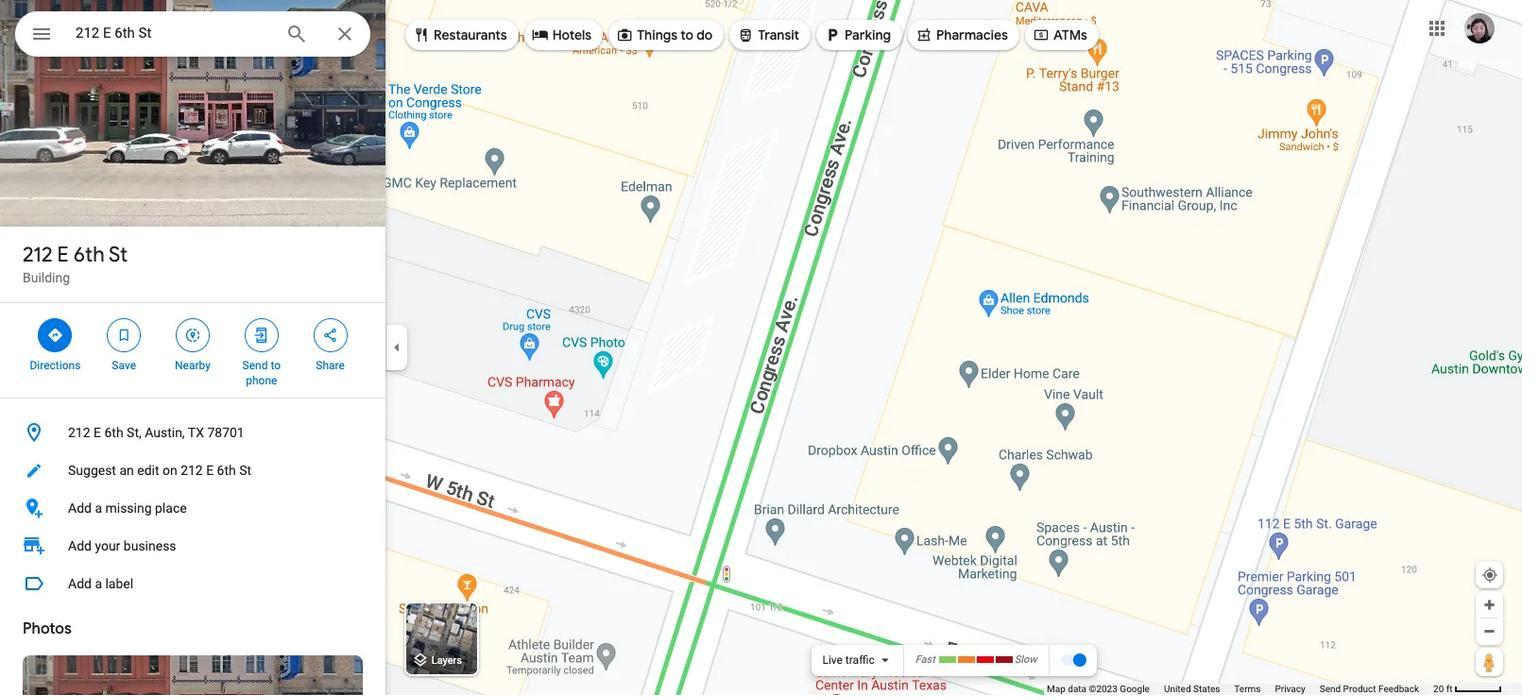 Task type: describe. For each thing, give the bounding box(es) containing it.
layers
[[432, 655, 462, 668]]

actions for 212 e 6th st region
[[0, 303, 386, 398]]

phone
[[246, 374, 277, 387]]


[[616, 24, 633, 45]]

212 E 6th St field
[[15, 11, 370, 57]]

place
[[155, 501, 187, 516]]

pharmacies
[[937, 26, 1008, 43]]

suggest an edit on 212 e 6th st button
[[0, 452, 386, 490]]

78701
[[207, 425, 245, 440]]

add for add your business
[[68, 539, 92, 554]]

none field inside 212 e 6th st field
[[76, 22, 270, 44]]

send to phone
[[242, 359, 281, 387]]

a for label
[[95, 576, 102, 592]]

traffic
[[846, 654, 875, 667]]

add a label button
[[0, 565, 386, 603]]

212 e 6th st building
[[23, 242, 128, 285]]

zoom out image
[[1483, 625, 1497, 639]]

20 ft
[[1434, 684, 1453, 695]]

directions
[[30, 359, 81, 372]]


[[47, 325, 64, 346]]

to inside 'send to phone'
[[271, 359, 281, 372]]

united states
[[1164, 684, 1220, 695]]

send for send product feedback
[[1320, 684, 1341, 695]]

an
[[119, 463, 134, 478]]

2 horizontal spatial e
[[206, 463, 214, 478]]

google
[[1120, 684, 1150, 695]]

212 e 6th st, austin, tx 78701 button
[[0, 414, 386, 452]]

product
[[1344, 684, 1377, 695]]

2 vertical spatial 6th
[[217, 463, 236, 478]]

label
[[105, 576, 133, 592]]

add your business link
[[0, 527, 386, 565]]

save
[[112, 359, 136, 372]]

212 e 6th st, austin, tx 78701
[[68, 425, 245, 440]]

restaurants
[[434, 26, 507, 43]]

add a missing place
[[68, 501, 187, 516]]

privacy button
[[1275, 683, 1306, 696]]

add for add a missing place
[[68, 501, 92, 516]]

 restaurants
[[413, 24, 507, 45]]

suggest an edit on 212 e 6th st
[[68, 463, 251, 478]]

 parking
[[824, 24, 891, 45]]

add a label
[[68, 576, 133, 592]]


[[322, 325, 339, 346]]

212 for st,
[[68, 425, 90, 440]]

do
[[697, 26, 713, 43]]

map data ©2023 google
[[1047, 684, 1150, 695]]

transit
[[758, 26, 800, 43]]

20
[[1434, 684, 1444, 695]]

to inside  things to do
[[681, 26, 694, 43]]

live
[[823, 654, 843, 667]]

send for send to phone
[[242, 359, 268, 372]]

2 vertical spatial 212
[[181, 463, 203, 478]]

212 for st
[[23, 242, 52, 268]]


[[184, 325, 201, 346]]

fast
[[915, 654, 935, 666]]

e for st
[[57, 242, 69, 268]]

map
[[1047, 684, 1066, 695]]

austin,
[[145, 425, 185, 440]]

©2023
[[1089, 684, 1118, 695]]

6th for st,
[[104, 425, 123, 440]]

 search field
[[15, 11, 370, 60]]

photos
[[23, 620, 72, 639]]



Task type: locate. For each thing, give the bounding box(es) containing it.
212 right on
[[181, 463, 203, 478]]

1 a from the top
[[95, 501, 102, 516]]

1 add from the top
[[68, 501, 92, 516]]

united states button
[[1164, 683, 1220, 696]]

add
[[68, 501, 92, 516], [68, 539, 92, 554], [68, 576, 92, 592]]

1 horizontal spatial to
[[681, 26, 694, 43]]

 atms
[[1033, 24, 1088, 45]]

1 vertical spatial 212
[[68, 425, 90, 440]]

1 vertical spatial 6th
[[104, 425, 123, 440]]

your
[[95, 539, 120, 554]]

terms
[[1235, 684, 1261, 695]]

0 vertical spatial to
[[681, 26, 694, 43]]

e for st,
[[94, 425, 101, 440]]

1 horizontal spatial 212
[[68, 425, 90, 440]]

edit
[[137, 463, 159, 478]]

0 vertical spatial 6th
[[74, 242, 105, 268]]

add down suggest
[[68, 501, 92, 516]]

send inside button
[[1320, 684, 1341, 695]]

st up 
[[109, 242, 128, 268]]

e inside 212 e 6th st building
[[57, 242, 69, 268]]

6th for st
[[74, 242, 105, 268]]

 Show traffic  checkbox
[[1060, 653, 1086, 668]]

zoom in image
[[1483, 598, 1497, 612]]

0 vertical spatial send
[[242, 359, 268, 372]]

parking
[[845, 26, 891, 43]]

add left your
[[68, 539, 92, 554]]

send up phone
[[242, 359, 268, 372]]

1 vertical spatial add
[[68, 539, 92, 554]]

20 ft button
[[1434, 684, 1503, 695]]

2 horizontal spatial 212
[[181, 463, 203, 478]]

1 horizontal spatial st
[[239, 463, 251, 478]]

212 e 6th st main content
[[0, 0, 386, 696]]

st,
[[127, 425, 141, 440]]

0 vertical spatial 212
[[23, 242, 52, 268]]

add a missing place button
[[0, 490, 386, 527]]

st inside 212 e 6th st building
[[109, 242, 128, 268]]

 things to do
[[616, 24, 713, 45]]

to left do
[[681, 26, 694, 43]]

a for missing
[[95, 501, 102, 516]]


[[916, 24, 933, 45]]

2 vertical spatial add
[[68, 576, 92, 592]]

1 vertical spatial a
[[95, 576, 102, 592]]

privacy
[[1275, 684, 1306, 695]]

nearby
[[175, 359, 211, 372]]

google maps element
[[0, 0, 1523, 696]]

send product feedback
[[1320, 684, 1420, 695]]

0 horizontal spatial e
[[57, 242, 69, 268]]

6th
[[74, 242, 105, 268], [104, 425, 123, 440], [217, 463, 236, 478]]

send product feedback button
[[1320, 683, 1420, 696]]

e right on
[[206, 463, 214, 478]]

footer inside google maps element
[[1047, 683, 1434, 696]]

things
[[637, 26, 678, 43]]

share
[[316, 359, 345, 372]]

to up phone
[[271, 359, 281, 372]]

ft
[[1447, 684, 1453, 695]]

data
[[1068, 684, 1087, 695]]

0 horizontal spatial st
[[109, 242, 128, 268]]


[[115, 325, 132, 346]]

business
[[124, 539, 176, 554]]

footer containing map data ©2023 google
[[1047, 683, 1434, 696]]

show your location image
[[1482, 567, 1499, 584]]

hotels
[[553, 26, 592, 43]]

feedback
[[1379, 684, 1420, 695]]

on
[[163, 463, 177, 478]]

1 vertical spatial send
[[1320, 684, 1341, 695]]

tx
[[188, 425, 204, 440]]

0 horizontal spatial send
[[242, 359, 268, 372]]

1 horizontal spatial e
[[94, 425, 101, 440]]

 button
[[15, 11, 68, 60]]

send inside 'send to phone'
[[242, 359, 268, 372]]


[[413, 24, 430, 45]]

0 vertical spatial e
[[57, 242, 69, 268]]

212 up suggest
[[68, 425, 90, 440]]

live traffic
[[823, 654, 875, 667]]

show street view coverage image
[[1476, 648, 1504, 677]]

1 vertical spatial to
[[271, 359, 281, 372]]

a left "missing"
[[95, 501, 102, 516]]


[[30, 21, 53, 47]]


[[1033, 24, 1050, 45]]

send left product
[[1320, 684, 1341, 695]]

3 add from the top
[[68, 576, 92, 592]]

1 vertical spatial st
[[239, 463, 251, 478]]

0 horizontal spatial 212
[[23, 242, 52, 268]]

terms button
[[1235, 683, 1261, 696]]

states
[[1194, 684, 1220, 695]]

united
[[1164, 684, 1191, 695]]

 pharmacies
[[916, 24, 1008, 45]]

footer
[[1047, 683, 1434, 696]]

a
[[95, 501, 102, 516], [95, 576, 102, 592]]

add left label
[[68, 576, 92, 592]]

building
[[23, 270, 70, 285]]

slow
[[1015, 654, 1037, 666]]

0 horizontal spatial to
[[271, 359, 281, 372]]

atms
[[1054, 26, 1088, 43]]

add your business
[[68, 539, 176, 554]]


[[532, 24, 549, 45]]

2 vertical spatial e
[[206, 463, 214, 478]]

google account: michele murakami  
(michele.murakami@adept.ai) image
[[1465, 13, 1495, 43]]

 hotels
[[532, 24, 592, 45]]

st inside button
[[239, 463, 251, 478]]

send
[[242, 359, 268, 372], [1320, 684, 1341, 695]]

0 vertical spatial st
[[109, 242, 128, 268]]

6th inside 212 e 6th st building
[[74, 242, 105, 268]]

add for add a label
[[68, 576, 92, 592]]

1 horizontal spatial send
[[1320, 684, 1341, 695]]

live traffic option
[[823, 654, 875, 667]]

212
[[23, 242, 52, 268], [68, 425, 90, 440], [181, 463, 203, 478]]

2 add from the top
[[68, 539, 92, 554]]

st
[[109, 242, 128, 268], [239, 463, 251, 478]]


[[737, 24, 754, 45]]

1 vertical spatial e
[[94, 425, 101, 440]]

a left label
[[95, 576, 102, 592]]

to
[[681, 26, 694, 43], [271, 359, 281, 372]]

e left st,
[[94, 425, 101, 440]]

0 vertical spatial a
[[95, 501, 102, 516]]

212 up building
[[23, 242, 52, 268]]

212 inside 212 e 6th st building
[[23, 242, 52, 268]]

None field
[[76, 22, 270, 44]]

0 vertical spatial add
[[68, 501, 92, 516]]

e up building
[[57, 242, 69, 268]]

missing
[[105, 501, 152, 516]]


[[824, 24, 841, 45]]

e
[[57, 242, 69, 268], [94, 425, 101, 440], [206, 463, 214, 478]]

 transit
[[737, 24, 800, 45]]


[[253, 325, 270, 346]]

st down 78701
[[239, 463, 251, 478]]

suggest
[[68, 463, 116, 478]]

2 a from the top
[[95, 576, 102, 592]]

collapse side panel image
[[387, 337, 407, 358]]



Task type: vqa. For each thing, say whether or not it's contained in the screenshot.
the 212 E 6th St Building
yes



